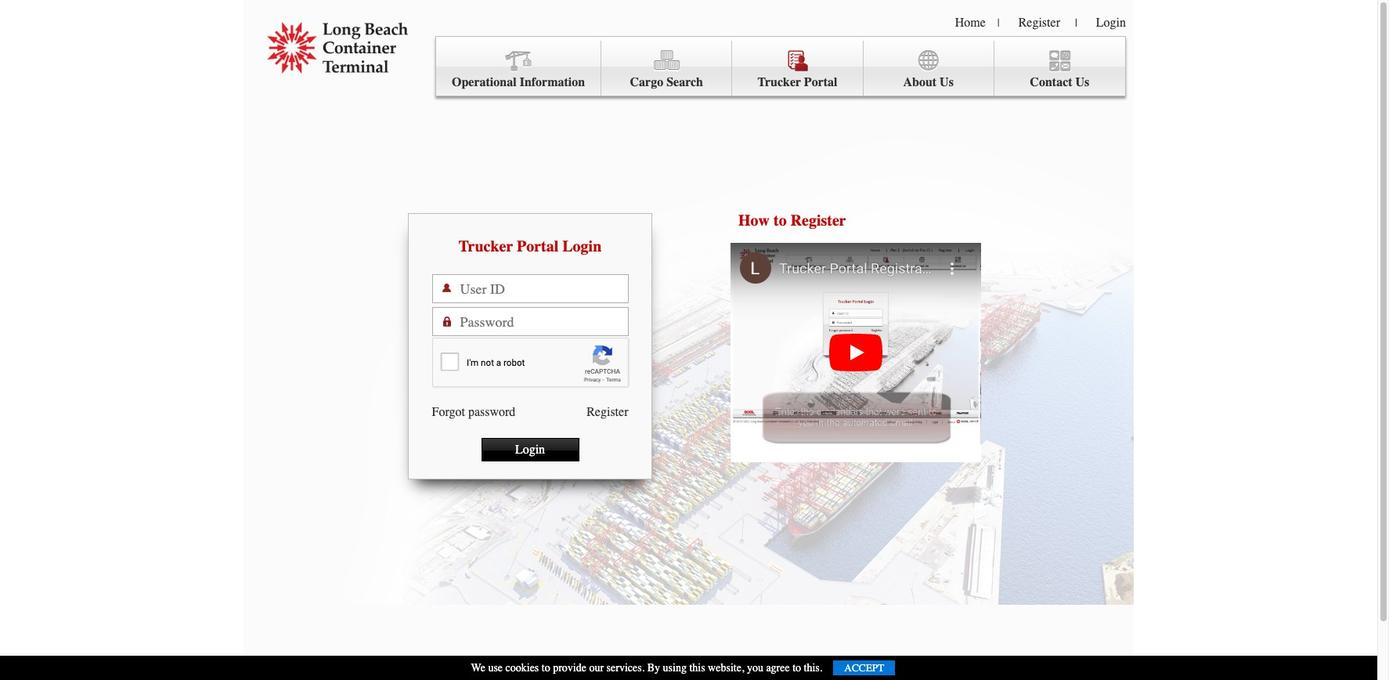 Task type: describe. For each thing, give the bounding box(es) containing it.
use
[[488, 661, 503, 675]]

trucker portal
[[758, 75, 838, 89]]

contact us
[[1031, 75, 1090, 89]]

by
[[648, 661, 661, 675]]

0 vertical spatial register
[[1019, 16, 1061, 30]]

operational
[[452, 75, 517, 89]]

1 horizontal spatial register
[[791, 212, 847, 230]]

0 horizontal spatial register
[[587, 405, 629, 419]]

us for about us
[[940, 75, 954, 89]]

1 | from the left
[[998, 16, 1000, 30]]

we
[[471, 661, 486, 675]]

how
[[739, 212, 770, 230]]

contact us link
[[995, 41, 1126, 96]]

home link
[[956, 16, 986, 30]]

1 vertical spatial register link
[[587, 405, 629, 419]]

this
[[690, 661, 706, 675]]

operational information
[[452, 75, 585, 89]]

contact
[[1031, 75, 1073, 89]]

our
[[590, 661, 604, 675]]

information
[[520, 75, 585, 89]]

1 vertical spatial login
[[563, 237, 602, 255]]

forgot password link
[[432, 405, 516, 419]]

cargo
[[630, 75, 664, 89]]

2 | from the left
[[1076, 16, 1078, 30]]

0 vertical spatial register link
[[1019, 16, 1061, 30]]

operational information link
[[436, 41, 602, 96]]

trucker portal login
[[459, 237, 602, 255]]

agree
[[767, 661, 790, 675]]

home
[[956, 16, 986, 30]]

password
[[468, 405, 516, 419]]

forgot
[[432, 405, 465, 419]]

1 horizontal spatial to
[[774, 212, 787, 230]]

Password password field
[[460, 308, 628, 335]]

cargo search link
[[602, 41, 733, 96]]



Task type: vqa. For each thing, say whether or not it's contained in the screenshot.
Officer within Charlie Doucette option
no



Task type: locate. For each thing, give the bounding box(es) containing it.
trucker
[[758, 75, 802, 89], [459, 237, 513, 255]]

portal for trucker portal
[[805, 75, 838, 89]]

1 horizontal spatial |
[[1076, 16, 1078, 30]]

register
[[1019, 16, 1061, 30], [791, 212, 847, 230], [587, 405, 629, 419]]

1 horizontal spatial login
[[563, 237, 602, 255]]

|
[[998, 16, 1000, 30], [1076, 16, 1078, 30]]

login up contact us link
[[1097, 16, 1127, 30]]

login up "user id" text field in the top of the page
[[563, 237, 602, 255]]

1 horizontal spatial trucker
[[758, 75, 802, 89]]

portal for trucker portal login
[[517, 237, 559, 255]]

to
[[774, 212, 787, 230], [542, 661, 551, 675], [793, 661, 802, 675]]

about
[[904, 75, 937, 89]]

2 horizontal spatial login
[[1097, 16, 1127, 30]]

forgot password
[[432, 405, 516, 419]]

2 horizontal spatial register
[[1019, 16, 1061, 30]]

this.
[[804, 661, 823, 675]]

login
[[1097, 16, 1127, 30], [563, 237, 602, 255], [515, 443, 545, 457]]

portal
[[805, 75, 838, 89], [517, 237, 559, 255]]

1 vertical spatial portal
[[517, 237, 559, 255]]

0 horizontal spatial to
[[542, 661, 551, 675]]

about us link
[[864, 41, 995, 96]]

0 vertical spatial portal
[[805, 75, 838, 89]]

website,
[[708, 661, 745, 675]]

| left login link
[[1076, 16, 1078, 30]]

trucker portal link
[[733, 41, 864, 96]]

to right cookies
[[542, 661, 551, 675]]

| right home link at the right of page
[[998, 16, 1000, 30]]

0 horizontal spatial us
[[940, 75, 954, 89]]

2 us from the left
[[1076, 75, 1090, 89]]

portal inside menu bar
[[805, 75, 838, 89]]

register link
[[1019, 16, 1061, 30], [587, 405, 629, 419]]

menu bar containing operational information
[[436, 36, 1127, 96]]

to left this.
[[793, 661, 802, 675]]

0 horizontal spatial login
[[515, 443, 545, 457]]

0 horizontal spatial trucker
[[459, 237, 513, 255]]

0 vertical spatial trucker
[[758, 75, 802, 89]]

provide
[[553, 661, 587, 675]]

us right about
[[940, 75, 954, 89]]

login for login link
[[1097, 16, 1127, 30]]

trucker inside menu bar
[[758, 75, 802, 89]]

accept button
[[834, 660, 896, 675]]

services.
[[607, 661, 645, 675]]

1 us from the left
[[940, 75, 954, 89]]

search
[[667, 75, 704, 89]]

1 horizontal spatial register link
[[1019, 16, 1061, 30]]

trucker for trucker portal login
[[459, 237, 513, 255]]

0 horizontal spatial portal
[[517, 237, 559, 255]]

0 horizontal spatial |
[[998, 16, 1000, 30]]

login for login button
[[515, 443, 545, 457]]

menu bar
[[436, 36, 1127, 96]]

trucker for trucker portal
[[758, 75, 802, 89]]

we use cookies to provide our services. by using this website, you agree to this.
[[471, 661, 823, 675]]

login inside button
[[515, 443, 545, 457]]

0 vertical spatial login
[[1097, 16, 1127, 30]]

1 vertical spatial register
[[791, 212, 847, 230]]

User ID text field
[[460, 275, 628, 302]]

1 vertical spatial trucker
[[459, 237, 513, 255]]

accept
[[845, 662, 885, 674]]

2 vertical spatial register
[[587, 405, 629, 419]]

login link
[[1097, 16, 1127, 30]]

about us
[[904, 75, 954, 89]]

us
[[940, 75, 954, 89], [1076, 75, 1090, 89]]

you
[[747, 661, 764, 675]]

cargo search
[[630, 75, 704, 89]]

how to register
[[739, 212, 847, 230]]

1 horizontal spatial us
[[1076, 75, 1090, 89]]

0 horizontal spatial register link
[[587, 405, 629, 419]]

1 horizontal spatial portal
[[805, 75, 838, 89]]

cookies
[[506, 661, 539, 675]]

login button
[[481, 438, 579, 461]]

to right how
[[774, 212, 787, 230]]

us right contact
[[1076, 75, 1090, 89]]

login down password
[[515, 443, 545, 457]]

us for contact us
[[1076, 75, 1090, 89]]

2 vertical spatial login
[[515, 443, 545, 457]]

using
[[663, 661, 687, 675]]

2 horizontal spatial to
[[793, 661, 802, 675]]



